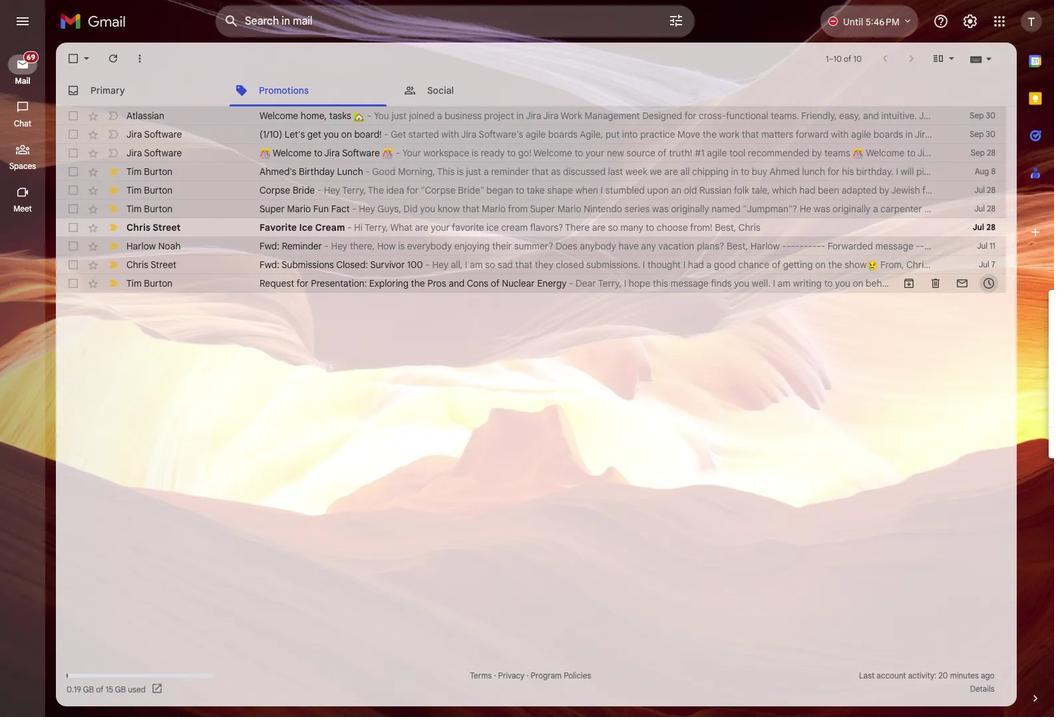 Task type: vqa. For each thing, say whether or not it's contained in the screenshot.


Task type: describe. For each thing, give the bounding box(es) containing it.
1 with from the left
[[442, 128, 459, 140]]

as
[[551, 166, 561, 178]]

in right years
[[1052, 184, 1055, 196]]

1 vertical spatial had
[[688, 259, 704, 271]]

1 🎊 image from the left
[[260, 148, 271, 160]]

jira software for your workspace is ready to go! welcome to your new source of truth! #1 agile tool recommended by teams
[[126, 147, 182, 159]]

row containing harlow noah
[[56, 237, 1055, 256]]

0 vertical spatial best,
[[715, 222, 737, 234]]

30s
[[1017, 147, 1032, 159]]

teams.
[[771, 110, 799, 122]]

recommended
[[748, 147, 810, 159]]

that left as
[[532, 166, 549, 178]]

i down "vacation"
[[684, 259, 686, 271]]

their
[[492, 240, 512, 252]]

street for favorite ice cream
[[153, 222, 181, 234]]

from
[[508, 203, 528, 215]]

0 horizontal spatial get
[[391, 128, 406, 140]]

2 super from the left
[[530, 203, 555, 215]]

0 vertical spatial by
[[812, 147, 822, 159]]

jul 7
[[979, 260, 996, 270]]

mail
[[15, 76, 30, 86]]

they
[[535, 259, 554, 271]]

0 horizontal spatial and
[[449, 278, 465, 290]]

friendly,
[[802, 110, 837, 122]]

gmail image
[[60, 8, 132, 35]]

sep for get started with jira software's agile boards agile, put into practice move the work that matters forward with agile boards in jira software. (1/10) let's get you
[[970, 129, 984, 139]]

2 mario from the left
[[482, 203, 506, 215]]

i left will
[[896, 166, 899, 178]]

for left productivi
[[999, 110, 1011, 122]]

welcome up as
[[534, 147, 572, 159]]

chris up the harlow noah
[[126, 222, 151, 234]]

to up discussed
[[575, 147, 583, 159]]

summer?
[[514, 240, 554, 252]]

activity:
[[908, 671, 937, 681]]

0 horizontal spatial just
[[392, 110, 407, 122]]

of right cons
[[491, 278, 500, 290]]

0 horizontal spatial forwarded
[[828, 240, 873, 252]]

plans?
[[697, 240, 725, 252]]

🏡 image
[[354, 111, 365, 122]]

that right sad
[[515, 259, 533, 271]]

1 vertical spatial so
[[485, 259, 495, 271]]

jul for was
[[975, 204, 985, 214]]

social tab
[[393, 75, 561, 107]]

reminder
[[282, 240, 322, 252]]

burton for ahmed's birthday lunch - good morning, this is just a reminder that as discussed last week we are all chipping in to buy ahmed lunch for his birthday. i will pick up the food and the cake aro
[[144, 166, 173, 178]]

30 for you just joined a business project in jira jira work management designed for cross-functional teams. friendly, easy, and intuitive. jump in get ready for productivi
[[986, 111, 996, 121]]

favorite ice cream - hi terry, what are your favorite ice cream flavors? there are so many to choose from! best, chris
[[260, 222, 761, 234]]

upon
[[647, 184, 669, 196]]

cons
[[467, 278, 489, 290]]

for right idea
[[407, 184, 419, 196]]

to up will
[[907, 147, 916, 159]]

to left go!
[[507, 147, 516, 159]]

Search in mail text field
[[245, 15, 631, 28]]

3 row from the top
[[56, 144, 1055, 162]]

tim for corpse bride - hey terry, the idea for "corpse bride" began to take shape when i stumbled upon an old russian folk tale, which had been adapted by jewish folklore, during my early years in
[[126, 184, 142, 196]]

69 link
[[8, 51, 39, 75]]

trust
[[1034, 147, 1055, 159]]

early
[[1003, 184, 1024, 196]]

chris down the harlow noah
[[126, 259, 149, 271]]

2 horizontal spatial is
[[472, 147, 479, 159]]

we
[[650, 166, 662, 178]]

0 horizontal spatial you
[[324, 128, 339, 140]]

stumbled
[[606, 184, 645, 196]]

discussed
[[563, 166, 606, 178]]

good
[[714, 259, 736, 271]]

that down functional
[[742, 128, 759, 140]]

tim burton for corpse bride
[[126, 184, 173, 196]]

69
[[27, 53, 35, 62]]

vacation
[[659, 240, 695, 252]]

1 vertical spatial terry,
[[365, 222, 388, 234]]

jira in 30s trust
[[987, 147, 1055, 159]]

pros
[[428, 278, 446, 290]]

2 horizontal spatial are
[[665, 166, 678, 178]]

1 let's from the left
[[285, 128, 305, 140]]

jul 28 for during
[[975, 185, 996, 195]]

business
[[445, 110, 482, 122]]

enjoying
[[454, 240, 490, 252]]

which
[[772, 184, 797, 196]]

welcome up the birthday.
[[866, 147, 905, 159]]

software's
[[479, 128, 523, 140]]

take
[[527, 184, 545, 196]]

a right not
[[941, 203, 946, 215]]

3 mario from the left
[[558, 203, 582, 215]]

promotions tab
[[224, 75, 392, 107]]

1 horizontal spatial are
[[592, 222, 606, 234]]

does
[[556, 240, 578, 252]]

minutes
[[950, 671, 979, 681]]

for up the move
[[685, 110, 697, 122]]

15
[[106, 685, 113, 695]]

energy
[[537, 278, 567, 290]]

submissions.
[[587, 259, 641, 271]]

aug
[[975, 166, 990, 176]]

sep 30 for get started with jira software's agile boards agile, put into practice move the work that matters forward with agile boards in jira software. (1/10) let's get you
[[970, 129, 996, 139]]

#1
[[695, 147, 705, 159]]

1 horizontal spatial you
[[420, 203, 436, 215]]

jul 28 for was
[[975, 204, 996, 214]]

in down tool
[[731, 166, 739, 178]]

that down bride"
[[462, 203, 480, 215]]

ago
[[981, 671, 995, 681]]

1 super from the left
[[260, 203, 285, 215]]

2 10 from the left
[[854, 54, 862, 64]]

of left truth! in the right top of the page
[[658, 147, 667, 159]]

2 gb from the left
[[115, 685, 126, 695]]

- hey all, i am so sad that they closed submissions. i thought i had a good chance of getting on the show
[[423, 259, 867, 271]]

0 horizontal spatial agile
[[526, 128, 546, 140]]

2 harlow from the left
[[751, 240, 780, 252]]

0.19
[[67, 685, 81, 695]]

work
[[719, 128, 740, 140]]

request
[[260, 278, 294, 290]]

sad
[[498, 259, 513, 271]]

of right 1
[[844, 54, 852, 64]]

there
[[565, 222, 590, 234]]

welcome down promotions
[[260, 110, 298, 122]]

🎊 image
[[853, 148, 864, 160]]

details link
[[970, 684, 995, 694]]

jul up the jul 11
[[973, 222, 985, 232]]

in right project
[[517, 110, 524, 122]]

1 originally from the left
[[671, 203, 709, 215]]

1 harlow from the left
[[126, 240, 156, 252]]

2 row from the top
[[56, 125, 1055, 144]]

project
[[484, 110, 514, 122]]

2 he from the left
[[988, 203, 999, 215]]

Search in mail search field
[[216, 5, 695, 37]]

6 row from the top
[[56, 200, 1055, 218]]

agile,
[[580, 128, 603, 140]]

refresh image
[[107, 52, 120, 65]]

home,
[[301, 110, 327, 122]]

chat heading
[[0, 119, 45, 129]]

1 horizontal spatial is
[[457, 166, 464, 178]]

series
[[625, 203, 650, 215]]

9 row from the top
[[56, 256, 1055, 274]]

during
[[959, 184, 986, 196]]

his
[[842, 166, 854, 178]]

welcome up ahmed's
[[273, 147, 312, 159]]

1 horizontal spatial and
[[863, 110, 879, 122]]

the left pros
[[411, 278, 425, 290]]

for down submissions at the left top
[[297, 278, 309, 290]]

bride
[[293, 184, 315, 196]]

footer containing terms
[[56, 670, 1007, 696]]

toggle split pane mode image
[[932, 52, 945, 65]]

burton for request for presentation: exploring the pros and cons of nuclear energy -
[[144, 278, 173, 290]]

new
[[607, 147, 624, 159]]

navigation containing mail
[[0, 43, 47, 718]]

1 horizontal spatial your
[[586, 147, 605, 159]]

pick
[[917, 166, 934, 178]]

7 row from the top
[[56, 218, 1007, 237]]

to left buy
[[741, 166, 750, 178]]

any
[[641, 240, 656, 252]]

more image
[[133, 52, 146, 65]]

to right many
[[646, 222, 655, 234]]

burton for corpse bride - hey terry, the idea for "corpse bride" began to take shape when i stumbled upon an old russian folk tale, which had been adapted by jewish folklore, during my early years in
[[144, 184, 173, 196]]

jul for message
[[977, 241, 988, 251]]

i down any on the top
[[643, 259, 645, 271]]

2 let's from the left
[[1001, 128, 1021, 140]]

a right joined
[[437, 110, 442, 122]]

main menu image
[[15, 13, 31, 29]]

week
[[626, 166, 648, 178]]

search in mail image
[[220, 9, 244, 33]]

the left show
[[829, 259, 843, 271]]

0 vertical spatial ready
[[972, 110, 996, 122]]

snooze menu menu
[[1049, 290, 1055, 459]]

a left good
[[707, 259, 712, 271]]

flavors?
[[530, 222, 563, 234]]

main content containing primary
[[56, 43, 1055, 707]]

harlow noah
[[126, 240, 181, 252]]

of left getting
[[772, 259, 781, 271]]

5 row from the top
[[56, 181, 1055, 200]]

1 vertical spatial best,
[[727, 240, 748, 252]]

work
[[561, 110, 582, 122]]

<me
[[1041, 240, 1055, 252]]

hey left all,
[[432, 259, 449, 271]]

software.
[[933, 128, 973, 140]]

last account activity: 20 minutes ago details
[[859, 671, 995, 694]]

my
[[989, 184, 1001, 196]]

birthday.
[[857, 166, 894, 178]]

follow link to manage storage image
[[151, 683, 164, 696]]

years
[[1027, 184, 1050, 196]]

cross-
[[699, 110, 726, 122]]

2 with from the left
[[831, 128, 849, 140]]

survivor
[[370, 259, 405, 271]]

in left 30s
[[1007, 147, 1014, 159]]

idea
[[386, 184, 404, 196]]

from, chris ---------- forwarded messag
[[878, 259, 1055, 271]]

settings image
[[963, 13, 979, 29]]

favorite
[[260, 222, 297, 234]]

from,
[[881, 259, 905, 271]]

nuclear
[[502, 278, 535, 290]]

joined
[[409, 110, 435, 122]]

fwd: for fwd: submissions closed: survivor 100
[[260, 259, 280, 271]]

jira software for get started with jira software's agile boards agile, put into practice move the work that matters forward with agile boards in jira software. (1/10) let's get you
[[126, 128, 182, 140]]

burton for super mario fun fact - hey guys, did you know that mario from super mario nintendo series was originally named "jumpman"? he was originally a carpenter not a plumber. he was renamed
[[144, 203, 173, 215]]

from:
[[957, 240, 981, 252]]

tim burton for ahmed's birthday lunch
[[126, 166, 173, 178]]

named
[[712, 203, 741, 215]]

2 welcome to jira software from the left
[[864, 147, 976, 159]]

intuitive.
[[882, 110, 917, 122]]

0 vertical spatial so
[[608, 222, 618, 234]]



Task type: locate. For each thing, give the bounding box(es) containing it.
0 vertical spatial sep
[[970, 111, 984, 121]]

of
[[844, 54, 852, 64], [658, 147, 667, 159], [772, 259, 781, 271], [491, 278, 500, 290], [96, 685, 104, 695]]

toolbar
[[896, 277, 1003, 290]]

jul for during
[[975, 185, 985, 195]]

1 tim from the top
[[126, 166, 142, 178]]

1 fwd: from the top
[[260, 240, 280, 252]]

on right getting
[[816, 259, 826, 271]]

jira software
[[126, 128, 182, 140], [126, 147, 182, 159]]

software
[[144, 128, 182, 140], [144, 147, 182, 159], [342, 147, 380, 159], [936, 147, 973, 159]]

mario up there
[[558, 203, 582, 215]]

meet heading
[[0, 204, 45, 214]]

agile right #1
[[707, 147, 727, 159]]

welcome to jira software
[[271, 147, 382, 159], [864, 147, 976, 159]]

get
[[955, 110, 970, 122], [391, 128, 406, 140]]

footer
[[56, 670, 1007, 696]]

sep 30 for you just joined a business project in jira jira work management designed for cross-functional teams. friendly, easy, and intuitive. jump in get ready for productivi
[[970, 111, 996, 121]]

28 for super mario fun fact - hey guys, did you know that mario from super mario nintendo series was originally named "jumpman"? he was originally a carpenter not a plumber. he was renamed
[[987, 204, 996, 214]]

0 vertical spatial jira software
[[126, 128, 182, 140]]

hi
[[354, 222, 363, 234]]

plumber.
[[949, 203, 985, 215]]

ice
[[487, 222, 499, 234]]

chris right the from,
[[907, 259, 929, 271]]

row up summer?
[[56, 218, 1007, 237]]

1 vertical spatial get
[[391, 128, 406, 140]]

mario up ice
[[482, 203, 506, 215]]

navigation
[[0, 43, 47, 718]]

2 tim burton from the top
[[126, 184, 173, 196]]

terms · privacy · program policies
[[470, 671, 591, 681]]

4 row from the top
[[56, 162, 1055, 181]]

am
[[470, 259, 483, 271]]

i
[[896, 166, 899, 178], [601, 184, 603, 196], [465, 259, 468, 271], [643, 259, 645, 271], [684, 259, 686, 271]]

0 horizontal spatial (1/10)
[[260, 128, 282, 140]]

with up workspace
[[442, 128, 459, 140]]

jira
[[526, 110, 542, 122], [543, 110, 559, 122], [126, 128, 142, 140], [461, 128, 477, 140], [915, 128, 931, 140], [126, 147, 142, 159], [324, 147, 340, 159], [918, 147, 933, 159], [989, 147, 1004, 159]]

hey up hi
[[359, 203, 375, 215]]

30 for get started with jira software's agile boards agile, put into practice move the work that matters forward with agile boards in jira software. (1/10) let's get you
[[986, 129, 996, 139]]

to left take
[[516, 184, 525, 196]]

get down productivi
[[1023, 128, 1037, 140]]

2 horizontal spatial you
[[1040, 128, 1055, 140]]

good
[[372, 166, 396, 178]]

row up shape
[[56, 162, 1055, 181]]

privacy
[[498, 671, 525, 681]]

tim for super mario fun fact - hey guys, did you know that mario from super mario nintendo series was originally named "jumpman"? he was originally a carpenter not a plumber. he was renamed
[[126, 203, 142, 215]]

row containing atlassian
[[56, 107, 1055, 125]]

put
[[606, 128, 620, 140]]

street for fwd: submissions closed: survivor 100
[[151, 259, 176, 271]]

1 sep 30 from the top
[[970, 111, 996, 121]]

1 30 from the top
[[986, 111, 996, 121]]

1 horizontal spatial on
[[816, 259, 826, 271]]

burton
[[144, 166, 173, 178], [144, 184, 173, 196], [144, 203, 173, 215], [144, 278, 173, 290]]

(1/10) up ahmed's
[[260, 128, 282, 140]]

your down agile,
[[586, 147, 605, 159]]

1 horizontal spatial by
[[880, 184, 890, 196]]

he
[[800, 203, 812, 215], [988, 203, 999, 215]]

jul down during
[[975, 204, 985, 214]]

chris street for favorite ice cream
[[126, 222, 181, 234]]

(1/10) up sep 28
[[975, 128, 998, 140]]

harlow up the chance on the top right
[[751, 240, 780, 252]]

best,
[[715, 222, 737, 234], [727, 240, 748, 252]]

0 vertical spatial and
[[863, 110, 879, 122]]

0 vertical spatial street
[[153, 222, 181, 234]]

i right all,
[[465, 259, 468, 271]]

go!
[[518, 147, 532, 159]]

0 horizontal spatial mario
[[287, 203, 311, 215]]

ahmed
[[770, 166, 800, 178]]

sep for your workspace is ready to go! welcome to your new source of truth! #1 agile tool recommended by teams
[[971, 148, 985, 158]]

1 · from the left
[[494, 671, 496, 681]]

medina
[[1007, 240, 1039, 252]]

to up birthday
[[314, 147, 323, 159]]

"jumpman"?
[[743, 203, 798, 215]]

all
[[681, 166, 690, 178]]

0 vertical spatial jul 28
[[975, 185, 996, 195]]

support image
[[933, 13, 949, 29]]

tab list containing primary
[[56, 75, 1017, 107]]

1 vertical spatial jul 28
[[975, 204, 996, 214]]

0 vertical spatial fwd:
[[260, 240, 280, 252]]

2 (1/10) from the left
[[975, 128, 998, 140]]

promotions
[[259, 84, 309, 96]]

1 vertical spatial is
[[457, 166, 464, 178]]

tab list
[[1017, 43, 1055, 670], [56, 75, 1017, 107]]

8
[[992, 166, 996, 176]]

was down early
[[1002, 203, 1018, 215]]

harlow left 'noah'
[[126, 240, 156, 252]]

jul left 7
[[979, 260, 990, 270]]

1 horizontal spatial get
[[955, 110, 970, 122]]

i right when
[[601, 184, 603, 196]]

sep for you just joined a business project in jira jira work management designed for cross-functional teams. friendly, easy, and intuitive. jump in get ready for productivi
[[970, 111, 984, 121]]

chris down "jumpman"?
[[739, 222, 761, 234]]

1 row from the top
[[56, 107, 1055, 125]]

mario
[[287, 203, 311, 215], [482, 203, 506, 215], [558, 203, 582, 215]]

2 boards from the left
[[874, 128, 904, 140]]

management
[[585, 110, 640, 122]]

reminder
[[491, 166, 529, 178]]

advanced search options image
[[663, 7, 690, 34]]

many
[[621, 222, 644, 234]]

0 horizontal spatial is
[[398, 240, 405, 252]]

0 horizontal spatial so
[[485, 259, 495, 271]]

1 was from the left
[[652, 203, 669, 215]]

0 horizontal spatial harlow
[[126, 240, 156, 252]]

aro
[[1045, 166, 1055, 178]]

2 get from the left
[[1023, 128, 1037, 140]]

was down the upon
[[652, 203, 669, 215]]

0 vertical spatial forwarded
[[828, 240, 873, 252]]

0 vertical spatial had
[[800, 184, 816, 196]]

gb right 15
[[115, 685, 126, 695]]

1 horizontal spatial 10
[[854, 54, 862, 64]]

2 sep 30 from the top
[[970, 129, 996, 139]]

last
[[608, 166, 623, 178]]

row
[[56, 107, 1055, 125], [56, 125, 1055, 144], [56, 144, 1055, 162], [56, 162, 1055, 181], [56, 181, 1055, 200], [56, 200, 1055, 218], [56, 218, 1007, 237], [56, 237, 1055, 256], [56, 256, 1055, 274], [56, 274, 1007, 293]]

2 horizontal spatial and
[[988, 166, 1004, 178]]

for left his on the right top of the page
[[828, 166, 840, 178]]

10
[[834, 54, 842, 64], [854, 54, 862, 64]]

28 for favorite ice cream - hi terry, what are your favorite ice cream flavors? there are so many to choose from! best, chris
[[987, 222, 996, 232]]

in down intuitive.
[[906, 128, 913, 140]]

4 tim from the top
[[126, 278, 142, 290]]

how
[[377, 240, 396, 252]]

3 was from the left
[[1002, 203, 1018, 215]]

anybody
[[580, 240, 616, 252]]

2 originally from the left
[[833, 203, 871, 215]]

jul 28
[[975, 185, 996, 195], [975, 204, 996, 214], [973, 222, 996, 232]]

have
[[619, 240, 639, 252]]

0 horizontal spatial he
[[800, 203, 812, 215]]

source
[[627, 147, 656, 159]]

None checkbox
[[67, 52, 80, 65], [67, 128, 80, 141], [67, 146, 80, 160], [67, 165, 80, 178], [67, 240, 80, 253], [67, 277, 80, 290], [67, 52, 80, 65], [67, 128, 80, 141], [67, 146, 80, 160], [67, 165, 80, 178], [67, 240, 80, 253], [67, 277, 80, 290]]

began
[[487, 184, 514, 196]]

1 horizontal spatial welcome to jira software
[[864, 147, 976, 159]]

a down the adapted
[[873, 203, 879, 215]]

1 horizontal spatial ·
[[527, 671, 529, 681]]

mail heading
[[0, 76, 45, 87]]

of left 15
[[96, 685, 104, 695]]

4 tim burton from the top
[[126, 278, 173, 290]]

1 vertical spatial sep
[[970, 129, 984, 139]]

he right "jumpman"?
[[800, 203, 812, 215]]

1 vertical spatial and
[[988, 166, 1004, 178]]

1 burton from the top
[[144, 166, 173, 178]]

the
[[703, 128, 717, 140], [950, 166, 964, 178], [1007, 166, 1021, 178], [829, 259, 843, 271], [411, 278, 425, 290]]

productivi
[[1013, 110, 1055, 122]]

1 (1/10) from the left
[[260, 128, 282, 140]]

0 horizontal spatial by
[[812, 147, 822, 159]]

you down tasks
[[324, 128, 339, 140]]

2 🎊 image from the left
[[382, 148, 394, 160]]

and up my
[[988, 166, 1004, 178]]

3 tim from the top
[[126, 203, 142, 215]]

0 horizontal spatial get
[[307, 128, 321, 140]]

chris street for fwd: submissions closed: survivor 100
[[126, 259, 176, 271]]

1 vertical spatial by
[[880, 184, 890, 196]]

the right up
[[950, 166, 964, 178]]

on down tasks
[[341, 128, 352, 140]]

this
[[437, 166, 455, 178]]

2 fwd: from the top
[[260, 259, 280, 271]]

by up lunch
[[812, 147, 822, 159]]

primary tab
[[56, 75, 223, 107]]

chris street up the harlow noah
[[126, 222, 181, 234]]

ice
[[299, 222, 313, 234]]

fwd: down favorite
[[260, 240, 280, 252]]

1 horizontal spatial let's
[[1001, 128, 1021, 140]]

(1/10) let's get you on board! - get started with jira software's agile boards agile, put into practice move the work that matters forward with agile boards in jira software. (1/10) let's get you
[[260, 128, 1055, 140]]

28 for corpse bride - hey terry, the idea for "corpse bride" began to take shape when i stumbled upon an old russian folk tale, which had been adapted by jewish folklore, during my early years in
[[987, 185, 996, 195]]

just right you
[[392, 110, 407, 122]]

1 horizontal spatial (1/10)
[[975, 128, 998, 140]]

choose
[[657, 222, 688, 234]]

1 chris street from the top
[[126, 222, 181, 234]]

1 he from the left
[[800, 203, 812, 215]]

forwarded up show
[[828, 240, 873, 252]]

1 horizontal spatial mario
[[482, 203, 506, 215]]

0 horizontal spatial let's
[[285, 128, 305, 140]]

you
[[374, 110, 389, 122]]

1 horizontal spatial ready
[[972, 110, 996, 122]]

0 vertical spatial 30
[[986, 111, 996, 121]]

2 horizontal spatial agile
[[852, 128, 872, 140]]

sep 30 up sep 28
[[970, 129, 996, 139]]

show
[[845, 259, 867, 271]]

(1/10)
[[260, 128, 282, 140], [975, 128, 998, 140]]

"corpse
[[421, 184, 456, 196]]

row down work
[[56, 125, 1055, 144]]

welcome to jira software up pick
[[864, 147, 976, 159]]

jul 28 up the jul 11
[[973, 222, 996, 232]]

28 up 8
[[987, 148, 996, 158]]

row down as
[[56, 181, 1055, 200]]

28 up 11
[[987, 222, 996, 232]]

terry, right hi
[[365, 222, 388, 234]]

7
[[992, 260, 996, 270]]

hey up fact
[[324, 184, 340, 196]]

so right am
[[485, 259, 495, 271]]

hey
[[324, 184, 340, 196], [359, 203, 375, 215], [331, 240, 348, 252], [432, 259, 449, 271]]

what
[[390, 222, 413, 234]]

1 vertical spatial street
[[151, 259, 176, 271]]

had down lunch
[[800, 184, 816, 196]]

jul left my
[[975, 185, 985, 195]]

so
[[608, 222, 618, 234], [485, 259, 495, 271]]

0 horizontal spatial your
[[431, 222, 450, 234]]

2 burton from the top
[[144, 184, 173, 196]]

3 tim burton from the top
[[126, 203, 173, 215]]

- you just joined a business project in jira jira work management designed for cross-functional teams. friendly, easy, and intuitive. jump in get ready for productivi
[[365, 110, 1055, 122]]

0 horizontal spatial super
[[260, 203, 285, 215]]

of inside "footer"
[[96, 685, 104, 695]]

corpse
[[260, 184, 290, 196]]

1 vertical spatial jira software
[[126, 147, 182, 159]]

welcome home, tasks
[[260, 110, 354, 122]]

1 10 from the left
[[834, 54, 842, 64]]

chat
[[14, 119, 31, 128]]

select input tool image
[[985, 54, 993, 64]]

0 vertical spatial on
[[341, 128, 352, 140]]

0 horizontal spatial 🎊 image
[[260, 148, 271, 160]]

super mario fun fact - hey guys, did you know that mario from super mario nintendo series was originally named "jumpman"? he was originally a carpenter not a plumber. he was renamed
[[260, 203, 1055, 215]]

1 horizontal spatial with
[[831, 128, 849, 140]]

0 horizontal spatial are
[[415, 222, 429, 234]]

2 tim from the top
[[126, 184, 142, 196]]

toolbar inside row
[[896, 277, 1003, 290]]

0 horizontal spatial welcome to jira software
[[271, 147, 382, 159]]

0 vertical spatial is
[[472, 147, 479, 159]]

tim for request for presentation: exploring the pros and cons of nuclear energy -
[[126, 278, 142, 290]]

1 get from the left
[[307, 128, 321, 140]]

4 burton from the top
[[144, 278, 173, 290]]

cream
[[501, 222, 528, 234]]

spaces heading
[[0, 161, 45, 172]]

1 jira software from the top
[[126, 128, 182, 140]]

row down shape
[[56, 200, 1055, 218]]

get up the your
[[391, 128, 406, 140]]

1 horizontal spatial harlow
[[751, 240, 780, 252]]

2 horizontal spatial was
[[1002, 203, 1018, 215]]

1 vertical spatial just
[[466, 166, 481, 178]]

a up began
[[484, 166, 489, 178]]

row up agile,
[[56, 107, 1055, 125]]

policies
[[564, 671, 591, 681]]

1 horizontal spatial he
[[988, 203, 999, 215]]

0 vertical spatial your
[[586, 147, 605, 159]]

1 horizontal spatial originally
[[833, 203, 871, 215]]

1 horizontal spatial so
[[608, 222, 618, 234]]

2 jira software from the top
[[126, 147, 182, 159]]

1 horizontal spatial had
[[800, 184, 816, 196]]

2 chris street from the top
[[126, 259, 176, 271]]

and right easy,
[[863, 110, 879, 122]]

100
[[407, 259, 423, 271]]

an
[[671, 184, 682, 196]]

tim for ahmed's birthday lunch - good morning, this is just a reminder that as discussed last week we are all chipping in to buy ahmed lunch for his birthday. i will pick up the food and the cake aro
[[126, 166, 142, 178]]

1 horizontal spatial gb
[[115, 685, 126, 695]]

😢 image
[[867, 260, 878, 271]]

0.19 gb of 15 gb used
[[67, 685, 146, 695]]

tim burton for super mario fun fact
[[126, 203, 173, 215]]

1 vertical spatial sep 30
[[970, 129, 996, 139]]

best, up good
[[727, 240, 748, 252]]

welcome
[[260, 110, 298, 122], [273, 147, 312, 159], [534, 147, 572, 159], [866, 147, 905, 159]]

gb right 0.19 on the bottom of page
[[83, 685, 94, 695]]

2 vertical spatial sep
[[971, 148, 985, 158]]

1 vertical spatial your
[[431, 222, 450, 234]]

privacy link
[[498, 671, 525, 681]]

boards down intuitive.
[[874, 128, 904, 140]]

2 vertical spatial jul 28
[[973, 222, 996, 232]]

1 horizontal spatial was
[[814, 203, 831, 215]]

1 mario from the left
[[287, 203, 311, 215]]

the down '- you just joined a business project in jira jira work management designed for cross-functional teams. friendly, easy, and intuitive. jump in get ready for productivi'
[[703, 128, 717, 140]]

28 down my
[[987, 204, 996, 214]]

ready up software.
[[972, 110, 996, 122]]

1 horizontal spatial just
[[466, 166, 481, 178]]

in right jump
[[945, 110, 953, 122]]

is right workspace
[[472, 147, 479, 159]]

0 vertical spatial sep 30
[[970, 111, 996, 121]]

2 was from the left
[[814, 203, 831, 215]]

2 horizontal spatial mario
[[558, 203, 582, 215]]

chipping
[[692, 166, 729, 178]]

row down flavors?
[[56, 237, 1055, 256]]

2 vertical spatial is
[[398, 240, 405, 252]]

jul left 11
[[977, 241, 988, 251]]

by
[[812, 147, 822, 159], [880, 184, 890, 196]]

2 · from the left
[[527, 671, 529, 681]]

1 vertical spatial fwd:
[[260, 259, 280, 271]]

1 gb from the left
[[83, 685, 94, 695]]

sep up sep 28
[[970, 129, 984, 139]]

tale,
[[752, 184, 770, 196]]

0 horizontal spatial gb
[[83, 685, 94, 695]]

3 burton from the top
[[144, 203, 173, 215]]

main content
[[56, 43, 1055, 707]]

fwd: up request
[[260, 259, 280, 271]]

ahmed's birthday lunch - good morning, this is just a reminder that as discussed last week we are all chipping in to buy ahmed lunch for his birthday. i will pick up the food and the cake aro
[[260, 166, 1055, 178]]

0 horizontal spatial had
[[688, 259, 704, 271]]

1 horizontal spatial super
[[530, 203, 555, 215]]

get down "home,"
[[307, 128, 321, 140]]

0 horizontal spatial 10
[[834, 54, 842, 64]]

chris street down the harlow noah
[[126, 259, 176, 271]]

row down the they
[[56, 274, 1007, 293]]

forward
[[796, 128, 829, 140]]

was down been
[[814, 203, 831, 215]]

row up energy
[[56, 256, 1055, 274]]

1 welcome to jira software from the left
[[271, 147, 382, 159]]

had down plans?
[[688, 259, 704, 271]]

teams
[[825, 147, 851, 159]]

0 vertical spatial just
[[392, 110, 407, 122]]

10 row from the top
[[56, 274, 1007, 293]]

forwarded down anna
[[977, 259, 1022, 271]]

0 horizontal spatial ·
[[494, 671, 496, 681]]

8 row from the top
[[56, 237, 1055, 256]]

jul 28 down my
[[975, 204, 996, 214]]

1 horizontal spatial agile
[[707, 147, 727, 159]]

street down 'noah'
[[151, 259, 176, 271]]

hey up 'fwd: submissions closed: survivor 100'
[[331, 240, 348, 252]]

tim burton for request for presentation: exploring the pros and cons of nuclear energy
[[126, 278, 173, 290]]

1 vertical spatial forwarded
[[977, 259, 1022, 271]]

1 horizontal spatial get
[[1023, 128, 1037, 140]]

mario down bride
[[287, 203, 311, 215]]

1 horizontal spatial boards
[[874, 128, 904, 140]]

1 boards from the left
[[548, 128, 578, 140]]

2 30 from the top
[[986, 129, 996, 139]]

get up software.
[[955, 110, 970, 122]]

folklore,
[[923, 184, 957, 196]]

0 horizontal spatial boards
[[548, 128, 578, 140]]

you
[[324, 128, 339, 140], [1040, 128, 1055, 140], [420, 203, 436, 215]]

the up early
[[1007, 166, 1021, 178]]

with up teams
[[831, 128, 849, 140]]

not
[[925, 203, 939, 215]]

1 tim burton from the top
[[126, 166, 173, 178]]

is right this
[[457, 166, 464, 178]]

the
[[368, 184, 384, 196]]

1 vertical spatial ready
[[481, 147, 505, 159]]

0 horizontal spatial with
[[442, 128, 459, 140]]

just up bride"
[[466, 166, 481, 178]]

row up as
[[56, 144, 1055, 162]]

message
[[876, 240, 914, 252]]

0 vertical spatial chris street
[[126, 222, 181, 234]]

🎊 image
[[260, 148, 271, 160], [382, 148, 394, 160]]

fwd: for fwd: reminder - hey there, how is everybody enjoying their summer? does anybody have any vacation plans? best, harlow ---------- forwarded message --------- from: anna medina <me
[[260, 240, 280, 252]]

1 vertical spatial 30
[[986, 129, 996, 139]]

easy,
[[840, 110, 861, 122]]

0 vertical spatial terry,
[[342, 184, 366, 196]]

harlow
[[126, 240, 156, 252], [751, 240, 780, 252]]

None checkbox
[[67, 109, 80, 122], [67, 184, 80, 197], [67, 202, 80, 216], [67, 221, 80, 234], [67, 258, 80, 272], [67, 109, 80, 122], [67, 184, 80, 197], [67, 202, 80, 216], [67, 221, 80, 234], [67, 258, 80, 272]]

2 vertical spatial and
[[449, 278, 465, 290]]

was
[[652, 203, 669, 215], [814, 203, 831, 215], [1002, 203, 1018, 215]]

submissions
[[282, 259, 334, 271]]

0 horizontal spatial on
[[341, 128, 352, 140]]

1 horizontal spatial forwarded
[[977, 259, 1022, 271]]

so left many
[[608, 222, 618, 234]]



